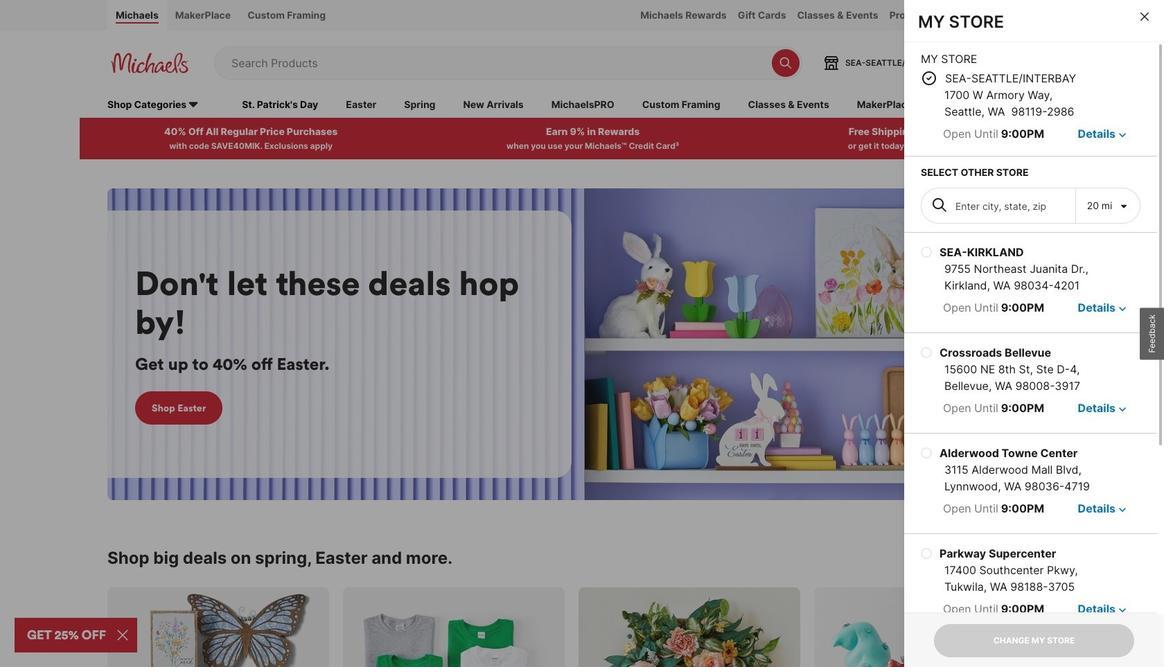 Task type: locate. For each thing, give the bounding box(es) containing it.
option group
[[905, 233, 1158, 668]]

dialog
[[905, 0, 1165, 668]]

butterfly and floral décor accents on open shelves image
[[107, 588, 329, 668]]

Search Input field
[[232, 47, 765, 79]]

Enter city, state, zip field
[[922, 189, 1077, 223]]

close image
[[1141, 12, 1150, 21]]

grey, white and green folded t-shirts image
[[343, 588, 565, 668]]



Task type: vqa. For each thing, say whether or not it's contained in the screenshot.
the 20% Off All Regular Price Purchases with code 24DAYUSMIK. Exclusions apply>
no



Task type: describe. For each thing, give the bounding box(es) containing it.
gnome and rabbit ceramic paintable crafts image
[[815, 588, 1037, 668]]

green wreath with pink and yellow flowers image
[[579, 588, 801, 668]]

yellow, white and pink easter décor on purple shelving image
[[107, 188, 1050, 500]]

search button image
[[779, 56, 793, 70]]



